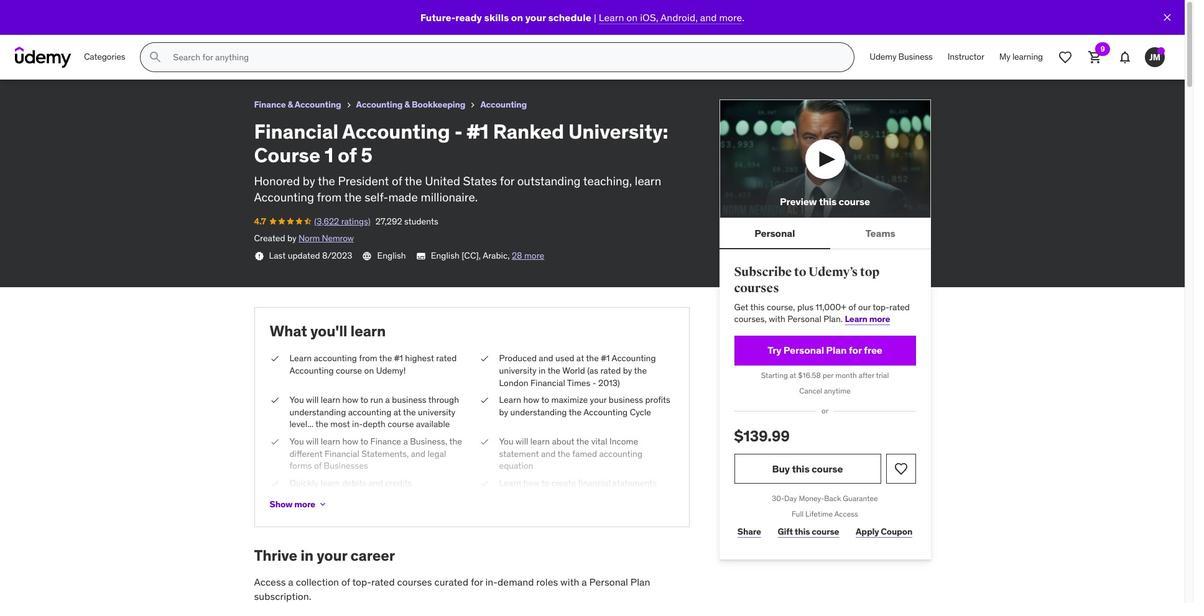 Task type: locate. For each thing, give the bounding box(es) containing it.
business up the cycle on the bottom right
[[609, 395, 643, 406]]

will for level...
[[306, 395, 319, 406]]

0 vertical spatial in-
[[352, 419, 363, 430]]

0 horizontal spatial at
[[394, 407, 401, 418]]

vital
[[592, 436, 608, 447]]

2 horizontal spatial your
[[590, 395, 607, 406]]

0 horizontal spatial 27,292 students
[[98, 21, 161, 33]]

show more
[[270, 499, 315, 510]]

1 horizontal spatial 27,292
[[376, 216, 402, 227]]

from up udemy!
[[359, 353, 378, 364]]

#1 inside produced and used at the #1 accounting university in the world (as rated by the london financial times - 2013)
[[601, 353, 610, 364]]

rated up the learn more
[[890, 302, 910, 313]]

1 vertical spatial at
[[790, 371, 797, 380]]

accounting up ranked
[[481, 99, 527, 110]]

this right preview
[[819, 195, 837, 208]]

buy
[[773, 463, 790, 475]]

1 vertical spatial access
[[254, 576, 286, 589]]

this for buy
[[792, 463, 810, 475]]

a right run
[[386, 395, 390, 406]]

accounting down what you'll learn
[[290, 365, 334, 376]]

1 vertical spatial from
[[359, 353, 378, 364]]

0 vertical spatial ratings)
[[64, 21, 93, 33]]

career
[[351, 547, 395, 566]]

access inside 30-day money-back guarantee full lifetime access
[[835, 510, 859, 519]]

at up the world at the bottom left of page
[[577, 353, 584, 364]]

1 & from the left
[[288, 99, 293, 110]]

1 horizontal spatial at
[[577, 353, 584, 364]]

run
[[371, 395, 383, 406]]

27,292 down 'self-'
[[376, 216, 402, 227]]

0 horizontal spatial -
[[455, 119, 463, 144]]

1 vertical spatial with
[[561, 576, 580, 589]]

& for bookkeeping
[[405, 99, 410, 110]]

at down udemy!
[[394, 407, 401, 418]]

your down 2013)
[[590, 395, 607, 406]]

access a collection of top-rated courses curated for in-demand roles with a personal plan subscription.
[[254, 576, 651, 603]]

you inside the you will learn how to finance a business, the different financial statements, and legal forms of businesses
[[290, 436, 304, 447]]

nemrow
[[322, 233, 354, 244]]

(3,622 ratings) up the udemy image
[[37, 21, 93, 33]]

apply
[[856, 527, 880, 538]]

courses,
[[735, 314, 767, 325]]

accounting inside learn how to maximize your business profits by understanding the accounting cycle
[[584, 407, 628, 418]]

how inside learn how to maximize your business profits by understanding the accounting cycle
[[524, 395, 540, 406]]

personal inside get this course, plus 11,000+ of our top-rated courses, with personal plan.
[[788, 314, 822, 325]]

0 horizontal spatial ratings)
[[64, 21, 93, 33]]

how
[[343, 395, 359, 406], [524, 395, 540, 406], [343, 436, 359, 447], [524, 478, 540, 489]]

0 horizontal spatial finance
[[254, 99, 286, 110]]

0 horizontal spatial (3,622 ratings)
[[37, 21, 93, 33]]

wishlist image
[[1058, 50, 1073, 65], [894, 462, 909, 477]]

for inside access a collection of top-rated courses curated for in-demand roles with a personal plan subscription.
[[471, 576, 483, 589]]

a up subscription. on the bottom of page
[[288, 576, 294, 589]]

by right honored
[[303, 173, 315, 188]]

accounting & bookkeeping link
[[356, 97, 466, 113]]

you up statement at the bottom left
[[499, 436, 514, 447]]

english right course language image
[[377, 250, 406, 261]]

courses down subscribe at right top
[[735, 281, 779, 296]]

xsmall image down quickly
[[318, 500, 328, 510]]

and down business,
[[411, 448, 426, 460]]

this for get
[[751, 302, 765, 313]]

in- right "curated"
[[486, 576, 498, 589]]

in up collection
[[301, 547, 314, 566]]

0 horizontal spatial access
[[254, 576, 286, 589]]

1 horizontal spatial university
[[499, 365, 537, 376]]

0 vertical spatial access
[[835, 510, 859, 519]]

financial inside the you will learn how to finance a business, the different financial statements, and legal forms of businesses
[[325, 448, 360, 460]]

last updated 8/2023
[[269, 250, 352, 261]]

0 horizontal spatial for
[[471, 576, 483, 589]]

#1 up 2013)
[[601, 353, 610, 364]]

learn down london
[[499, 395, 521, 406]]

to down the depth
[[361, 436, 369, 447]]

learn inside you will learn how to run a business through understanding accounting at the university level... the most in-depth course available
[[321, 395, 340, 406]]

rated inside produced and used at the #1 accounting university in the world (as rated by the london financial times - 2013)
[[601, 365, 621, 376]]

0 horizontal spatial #1
[[394, 353, 403, 364]]

preview this course
[[780, 195, 871, 208]]

available
[[416, 419, 450, 430]]

the
[[318, 173, 335, 188], [405, 173, 422, 188], [344, 190, 362, 205], [379, 353, 392, 364], [586, 353, 599, 364], [548, 365, 561, 376], [634, 365, 647, 376], [403, 407, 416, 418], [569, 407, 582, 418], [316, 419, 328, 430], [450, 436, 462, 447], [577, 436, 589, 447], [558, 448, 571, 460]]

accounting up 1
[[295, 99, 341, 110]]

2 vertical spatial financial
[[325, 448, 360, 460]]

with down course,
[[769, 314, 786, 325]]

ranked
[[493, 119, 564, 144]]

0 vertical spatial 27,292
[[98, 21, 125, 33]]

0 vertical spatial in
[[539, 365, 546, 376]]

1 vertical spatial (3,622 ratings)
[[314, 216, 371, 227]]

courses inside subscribe to udemy's top courses
[[735, 281, 779, 296]]

your inside learn how to maximize your business profits by understanding the accounting cycle
[[590, 395, 607, 406]]

president
[[338, 173, 389, 188]]

personal down plus
[[788, 314, 822, 325]]

ratings)
[[64, 21, 93, 33], [341, 216, 371, 227]]

learn inside learn how to maximize your business profits by understanding the accounting cycle
[[499, 395, 521, 406]]

0 horizontal spatial business
[[392, 395, 427, 406]]

how down london
[[524, 395, 540, 406]]

this inside button
[[819, 195, 837, 208]]

1 horizontal spatial with
[[769, 314, 786, 325]]

more inside show more button
[[294, 499, 315, 510]]

1 horizontal spatial english
[[431, 250, 460, 261]]

0 horizontal spatial from
[[317, 190, 342, 205]]

will up level...
[[306, 395, 319, 406]]

xsmall image up show
[[270, 478, 280, 490]]

2 horizontal spatial at
[[790, 371, 797, 380]]

you
[[290, 395, 304, 406], [290, 436, 304, 447], [499, 436, 514, 447]]

1 vertical spatial in
[[301, 547, 314, 566]]

from down president
[[317, 190, 342, 205]]

accounting up 5
[[356, 99, 403, 110]]

1 vertical spatial 27,292 students
[[376, 216, 439, 227]]

to inside learn how to maximize your business profits by understanding the accounting cycle
[[542, 395, 550, 406]]

0 horizontal spatial understanding
[[290, 407, 346, 418]]

0 vertical spatial 27,292 students
[[98, 21, 161, 33]]

buy this course button
[[735, 454, 881, 484]]

#1 down accounting link
[[467, 119, 489, 144]]

will inside you will learn how to run a business through understanding accounting at the university level... the most in-depth course available
[[306, 395, 319, 406]]

at left $16.58
[[790, 371, 797, 380]]

27,292 students up the categories at left
[[98, 21, 161, 33]]

accounting inside you will learn how to run a business through understanding accounting at the university level... the most in-depth course available
[[348, 407, 392, 418]]

1 understanding from the left
[[290, 407, 346, 418]]

top- inside access a collection of top-rated courses curated for in-demand roles with a personal plan subscription.
[[352, 576, 372, 589]]

learn inside the you will learn how to finance a business, the different financial statements, and legal forms of businesses
[[321, 436, 340, 447]]

learn inside you will learn about the vital income statement and the famed accounting equation
[[531, 436, 550, 447]]

xsmall image
[[468, 100, 478, 110], [254, 251, 264, 261], [270, 353, 280, 365], [270, 395, 280, 407], [479, 395, 489, 407], [270, 436, 280, 448], [479, 478, 489, 490]]

1 horizontal spatial for
[[500, 173, 515, 188]]

anytime
[[825, 386, 851, 395]]

rated up 2013)
[[601, 365, 621, 376]]

accounting down 2013)
[[584, 407, 628, 418]]

0 vertical spatial finance
[[254, 99, 286, 110]]

xsmall image
[[344, 100, 354, 110], [479, 353, 489, 365], [479, 436, 489, 448], [270, 478, 280, 490], [318, 500, 328, 510]]

course
[[254, 143, 320, 168]]

learning
[[1013, 51, 1044, 62]]

coupon
[[881, 527, 913, 538]]

quickly learn debits and credits
[[290, 478, 412, 489]]

world
[[563, 365, 585, 376]]

access
[[835, 510, 859, 519], [254, 576, 286, 589]]

financial up maximize
[[531, 377, 566, 389]]

plan
[[827, 344, 847, 357], [631, 576, 651, 589]]

this right buy
[[792, 463, 810, 475]]

courses inside access a collection of top-rated courses curated for in-demand roles with a personal plan subscription.
[[397, 576, 432, 589]]

your left schedule
[[526, 11, 546, 24]]

courses
[[735, 281, 779, 296], [397, 576, 432, 589]]

1 vertical spatial (3,622
[[314, 216, 339, 227]]

share button
[[735, 520, 765, 545]]

0 horizontal spatial top-
[[352, 576, 372, 589]]

will inside the you will learn how to finance a business, the different financial statements, and legal forms of businesses
[[306, 436, 319, 447]]

for left free
[[849, 344, 862, 357]]

the down maximize
[[569, 407, 582, 418]]

0 vertical spatial accounting
[[314, 353, 357, 364]]

2 english from the left
[[431, 250, 460, 261]]

courses left "curated"
[[397, 576, 432, 589]]

xsmall image for learn how to maximize your business profits by understanding the accounting cycle
[[479, 395, 489, 407]]

accounting down the you'll
[[314, 353, 357, 364]]

curated
[[435, 576, 469, 589]]

0 horizontal spatial in
[[301, 547, 314, 566]]

1 english from the left
[[377, 250, 406, 261]]

1 horizontal spatial business
[[609, 395, 643, 406]]

shopping cart with 9 items image
[[1088, 50, 1103, 65]]

0 horizontal spatial english
[[377, 250, 406, 261]]

depth
[[363, 419, 386, 430]]

learn up learn accounting from the #1 highest rated accounting course on udemy!
[[351, 321, 386, 341]]

top- down the career
[[352, 576, 372, 589]]

1 horizontal spatial top-
[[873, 302, 890, 313]]

financial down finance & accounting link
[[254, 119, 339, 144]]

0 vertical spatial with
[[769, 314, 786, 325]]

1 horizontal spatial #1
[[467, 119, 489, 144]]

Search for anything text field
[[171, 47, 840, 68]]

the up 'profits' at bottom right
[[634, 365, 647, 376]]

0 vertical spatial (3,622 ratings)
[[37, 21, 93, 33]]

1 vertical spatial plan
[[631, 576, 651, 589]]

0 vertical spatial (3,622
[[37, 21, 61, 33]]

this right gift on the right bottom
[[795, 527, 810, 538]]

course down the lifetime
[[812, 527, 840, 538]]

understanding up level...
[[290, 407, 346, 418]]

more down our
[[870, 314, 891, 325]]

course for preview this course
[[839, 195, 871, 208]]

1 horizontal spatial in
[[539, 365, 546, 376]]

0 horizontal spatial with
[[561, 576, 580, 589]]

1 horizontal spatial students
[[404, 216, 439, 227]]

you inside you will learn about the vital income statement and the famed accounting equation
[[499, 436, 514, 447]]

this inside get this course, plus 11,000+ of our top-rated courses, with personal plan.
[[751, 302, 765, 313]]

on left udemy!
[[364, 365, 374, 376]]

udemy business link
[[863, 42, 941, 72]]

more right android,
[[720, 11, 743, 24]]

teaching,
[[584, 173, 632, 188]]

full
[[792, 510, 804, 519]]

learn inside learn accounting from the #1 highest rated accounting course on udemy!
[[290, 353, 312, 364]]

xsmall image for produced and used at the #1 accounting university in the world (as rated by the london financial times - 2013)
[[479, 353, 489, 365]]

1 horizontal spatial (3,622
[[314, 216, 339, 227]]

1 horizontal spatial in-
[[486, 576, 498, 589]]

the down about
[[558, 448, 571, 460]]

a left business,
[[403, 436, 408, 447]]

the right business,
[[450, 436, 462, 447]]

honored
[[254, 173, 300, 188]]

top-
[[873, 302, 890, 313], [352, 576, 372, 589]]

learn down what
[[290, 353, 312, 364]]

xsmall image left statement at the bottom left
[[479, 436, 489, 448]]

financial
[[254, 119, 339, 144], [531, 377, 566, 389], [325, 448, 360, 460]]

you up different
[[290, 436, 304, 447]]

|
[[594, 11, 597, 24]]

1 vertical spatial finance
[[371, 436, 401, 447]]

you for you will learn how to run a business through understanding accounting at the university level... the most in-depth course available
[[290, 395, 304, 406]]

1 horizontal spatial courses
[[735, 281, 779, 296]]

per
[[823, 371, 834, 380]]

plan inside access a collection of top-rated courses curated for in-demand roles with a personal plan subscription.
[[631, 576, 651, 589]]

0 vertical spatial courses
[[735, 281, 779, 296]]

access down back
[[835, 510, 859, 519]]

finance up course
[[254, 99, 286, 110]]

0 horizontal spatial 4.7
[[10, 21, 22, 33]]

for
[[500, 173, 515, 188], [849, 344, 862, 357], [471, 576, 483, 589]]

and inside produced and used at the #1 accounting university in the world (as rated by the london financial times - 2013)
[[539, 353, 554, 364]]

you for you will learn about the vital income statement and the famed accounting equation
[[499, 436, 514, 447]]

financial inside the financial accounting - #1 ranked university: course 1 of 5 honored by the president of the united states for outstanding teaching, learn accounting from the self-made millionaire.
[[254, 119, 339, 144]]

by right (as
[[623, 365, 632, 376]]

0 horizontal spatial in-
[[352, 419, 363, 430]]

1 vertical spatial -
[[593, 377, 597, 389]]

(3,622 up the udemy image
[[37, 21, 61, 33]]

8/2023
[[322, 250, 352, 261]]

0 horizontal spatial university
[[418, 407, 456, 418]]

will for forms
[[306, 436, 319, 447]]

0 vertical spatial from
[[317, 190, 342, 205]]

plan.
[[824, 314, 843, 325]]

(3,622 up norm nemrow link
[[314, 216, 339, 227]]

#1
[[467, 119, 489, 144], [394, 353, 403, 364], [601, 353, 610, 364]]

xsmall image for you will learn how to finance a business, the different financial statements, and legal forms of businesses
[[270, 436, 280, 448]]

0 vertical spatial top-
[[873, 302, 890, 313]]

course inside button
[[812, 463, 843, 475]]

gift this course
[[778, 527, 840, 538]]

course,
[[767, 302, 796, 313]]

this inside button
[[792, 463, 810, 475]]

course up back
[[812, 463, 843, 475]]

& left bookkeeping
[[405, 99, 410, 110]]

accounting
[[314, 353, 357, 364], [348, 407, 392, 418], [600, 448, 643, 460]]

1 horizontal spatial your
[[526, 11, 546, 24]]

(as
[[588, 365, 599, 376]]

0 horizontal spatial on
[[364, 365, 374, 376]]

1 vertical spatial for
[[849, 344, 862, 357]]

1 horizontal spatial 4.7
[[254, 216, 266, 227]]

2 understanding from the left
[[511, 407, 567, 418]]

forms
[[290, 461, 312, 472]]

business right run
[[392, 395, 427, 406]]

top- right our
[[873, 302, 890, 313]]

learn
[[635, 173, 662, 188], [351, 321, 386, 341], [321, 395, 340, 406], [321, 436, 340, 447], [531, 436, 550, 447], [321, 478, 340, 489]]

ratings) up nemrow
[[341, 216, 371, 227]]

1 horizontal spatial ratings)
[[341, 216, 371, 227]]

- inside the financial accounting - #1 ranked university: course 1 of 5 honored by the president of the united states for outstanding teaching, learn accounting from the self-made millionaire.
[[455, 119, 463, 144]]

learn for you will learn how to finance a business, the different financial statements, and legal forms of businesses
[[321, 436, 340, 447]]

to inside subscribe to udemy's top courses
[[795, 265, 807, 280]]

at inside produced and used at the #1 accounting university in the world (as rated by the london financial times - 2013)
[[577, 353, 584, 364]]

1 vertical spatial financial
[[531, 377, 566, 389]]

a
[[386, 395, 390, 406], [403, 436, 408, 447], [288, 576, 294, 589], [582, 576, 587, 589]]

1 vertical spatial courses
[[397, 576, 432, 589]]

1 horizontal spatial from
[[359, 353, 378, 364]]

0 horizontal spatial your
[[317, 547, 347, 566]]

course inside button
[[839, 195, 871, 208]]

27,292 students down made
[[376, 216, 439, 227]]

rated right highest
[[436, 353, 457, 364]]

rated inside access a collection of top-rated courses curated for in-demand roles with a personal plan subscription.
[[372, 576, 395, 589]]

skills
[[484, 11, 509, 24]]

1 horizontal spatial &
[[405, 99, 410, 110]]

1 vertical spatial wishlist image
[[894, 462, 909, 477]]

apply coupon
[[856, 527, 913, 538]]

on left ios,
[[627, 11, 638, 24]]

of down different
[[314, 461, 322, 472]]

2 & from the left
[[405, 99, 410, 110]]

0 vertical spatial for
[[500, 173, 515, 188]]

#1 up udemy!
[[394, 353, 403, 364]]

1 vertical spatial university
[[418, 407, 456, 418]]

english for english
[[377, 250, 406, 261]]

university up available
[[418, 407, 456, 418]]

0 horizontal spatial 27,292
[[98, 21, 125, 33]]

at
[[577, 353, 584, 364], [790, 371, 797, 380], [394, 407, 401, 418]]

tab list
[[720, 219, 931, 250]]

will inside you will learn about the vital income statement and the famed accounting equation
[[516, 436, 529, 447]]

0 vertical spatial university
[[499, 365, 537, 376]]

27,292 up the categories at left
[[98, 21, 125, 33]]

through
[[429, 395, 459, 406]]

0 horizontal spatial plan
[[631, 576, 651, 589]]

learn how to maximize your business profits by understanding the accounting cycle
[[499, 395, 671, 418]]

your up collection
[[317, 547, 347, 566]]

course inside learn accounting from the #1 highest rated accounting course on udemy!
[[336, 365, 362, 376]]

my learning
[[1000, 51, 1044, 62]]

1 vertical spatial top-
[[352, 576, 372, 589]]

1 vertical spatial ratings)
[[341, 216, 371, 227]]

how down equation
[[524, 478, 540, 489]]

used
[[556, 353, 575, 364]]

& for accounting
[[288, 99, 293, 110]]

accounting up the depth
[[348, 407, 392, 418]]

month
[[836, 371, 857, 380]]

1 business from the left
[[392, 395, 427, 406]]

finance inside the you will learn how to finance a business, the different financial statements, and legal forms of businesses
[[371, 436, 401, 447]]

ios,
[[640, 11, 659, 24]]

statements,
[[362, 448, 409, 460]]

1 horizontal spatial 27,292 students
[[376, 216, 439, 227]]

cancel
[[800, 386, 823, 395]]

for inside the financial accounting - #1 ranked university: course 1 of 5 honored by the president of the united states for outstanding teaching, learn accounting from the self-made millionaire.
[[500, 173, 515, 188]]

business inside learn how to maximize your business profits by understanding the accounting cycle
[[609, 395, 643, 406]]

2 vertical spatial accounting
[[600, 448, 643, 460]]

rated inside get this course, plus 11,000+ of our top-rated courses, with personal plan.
[[890, 302, 910, 313]]

on right skills
[[511, 11, 523, 24]]

4.7 up the udemy image
[[10, 21, 22, 33]]

personal button
[[720, 219, 831, 248]]

0 vertical spatial plan
[[827, 344, 847, 357]]

you for you will learn how to finance a business, the different financial statements, and legal forms of businesses
[[290, 436, 304, 447]]

1 horizontal spatial access
[[835, 510, 859, 519]]

learn
[[599, 11, 624, 24], [845, 314, 868, 325], [290, 353, 312, 364], [499, 395, 521, 406], [499, 478, 521, 489]]

2 business from the left
[[609, 395, 643, 406]]

categories button
[[77, 42, 133, 72]]

1 horizontal spatial finance
[[371, 436, 401, 447]]

students
[[127, 21, 161, 33], [404, 216, 439, 227]]

you inside you will learn how to run a business through understanding accounting at the university level... the most in-depth course available
[[290, 395, 304, 406]]

accounting inside learn accounting from the #1 highest rated accounting course on udemy!
[[290, 365, 334, 376]]

your for on
[[526, 11, 546, 24]]

or
[[822, 407, 829, 416]]

to left maximize
[[542, 395, 550, 406]]

&
[[288, 99, 293, 110], [405, 99, 410, 110]]

- down bookkeeping
[[455, 119, 463, 144]]

in
[[539, 365, 546, 376], [301, 547, 314, 566]]

0 horizontal spatial courses
[[397, 576, 432, 589]]

at inside starting at $16.58 per month after trial cancel anytime
[[790, 371, 797, 380]]

1 horizontal spatial understanding
[[511, 407, 567, 418]]

1 vertical spatial accounting
[[348, 407, 392, 418]]

business
[[899, 51, 933, 62]]

28 more button
[[512, 250, 545, 262]]

how down most
[[343, 436, 359, 447]]

1 vertical spatial in-
[[486, 576, 498, 589]]

share
[[738, 527, 762, 538]]

will up statement at the bottom left
[[516, 436, 529, 447]]

0 vertical spatial your
[[526, 11, 546, 24]]

accounting up 2013)
[[612, 353, 656, 364]]

maximize
[[552, 395, 588, 406]]

different
[[290, 448, 323, 460]]

trial
[[877, 371, 889, 380]]

the up udemy!
[[379, 353, 392, 364]]

1 vertical spatial your
[[590, 395, 607, 406]]

0 horizontal spatial (3,622
[[37, 21, 61, 33]]

0 vertical spatial -
[[455, 119, 463, 144]]

by down london
[[499, 407, 509, 418]]



Task type: vqa. For each thing, say whether or not it's contained in the screenshot.
top
yes



Task type: describe. For each thing, give the bounding box(es) containing it.
9 link
[[1081, 42, 1111, 72]]

plus
[[798, 302, 814, 313]]

try personal plan for free link
[[735, 336, 916, 366]]

starting at $16.58 per month after trial cancel anytime
[[761, 371, 889, 395]]

1 vertical spatial students
[[404, 216, 439, 227]]

xsmall image for quickly learn debits and credits
[[270, 478, 280, 490]]

accounting down honored
[[254, 190, 314, 205]]

learn down businesses
[[321, 478, 340, 489]]

to inside the you will learn how to finance a business, the different financial statements, and legal forms of businesses
[[361, 436, 369, 447]]

a inside the you will learn how to finance a business, the different financial statements, and legal forms of businesses
[[403, 436, 408, 447]]

course for buy this course
[[812, 463, 843, 475]]

after
[[859, 371, 875, 380]]

bookkeeping
[[412, 99, 466, 110]]

the up (as
[[586, 353, 599, 364]]

money-
[[799, 494, 825, 503]]

close image
[[1162, 11, 1174, 24]]

business inside you will learn how to run a business through understanding accounting at the university level... the most in-depth course available
[[392, 395, 427, 406]]

course inside you will learn how to run a business through understanding accounting at the university level... the most in-depth course available
[[388, 419, 414, 430]]

our
[[859, 302, 871, 313]]

to inside you will learn how to run a business through understanding accounting at the university level... the most in-depth course available
[[361, 395, 369, 406]]

level...
[[290, 419, 314, 430]]

a inside you will learn how to run a business through understanding accounting at the university level... the most in-depth course available
[[386, 395, 390, 406]]

rated inside learn accounting from the #1 highest rated accounting course on udemy!
[[436, 353, 457, 364]]

debits
[[342, 478, 367, 489]]

subscribe
[[735, 265, 792, 280]]

your for maximize
[[590, 395, 607, 406]]

the up the famed
[[577, 436, 589, 447]]

0 vertical spatial 4.7
[[10, 21, 22, 33]]

lifetime
[[806, 510, 833, 519]]

about
[[552, 436, 575, 447]]

this for preview
[[819, 195, 837, 208]]

preview this course button
[[720, 100, 931, 219]]

with inside get this course, plus 11,000+ of our top-rated courses, with personal plan.
[[769, 314, 786, 325]]

30-
[[772, 494, 785, 503]]

finance & accounting link
[[254, 97, 341, 113]]

access inside access a collection of top-rated courses curated for in-demand roles with a personal plan subscription.
[[254, 576, 286, 589]]

legal
[[428, 448, 446, 460]]

of inside the you will learn how to finance a business, the different financial statements, and legal forms of businesses
[[314, 461, 322, 472]]

and right android,
[[701, 11, 717, 24]]

1 horizontal spatial plan
[[827, 344, 847, 357]]

learn for highest
[[290, 353, 312, 364]]

create
[[552, 478, 576, 489]]

collection
[[296, 576, 339, 589]]

top
[[860, 265, 880, 280]]

the inside the you will learn how to finance a business, the different financial statements, and legal forms of businesses
[[450, 436, 462, 447]]

accounting link
[[481, 97, 527, 113]]

instructor link
[[941, 42, 992, 72]]

how inside you will learn how to run a business through understanding accounting at the university level... the most in-depth course available
[[343, 395, 359, 406]]

1 horizontal spatial wishlist image
[[1058, 50, 1073, 65]]

learn for what you'll learn
[[351, 321, 386, 341]]

personal up $16.58
[[784, 344, 824, 357]]

the inside learn accounting from the #1 highest rated accounting course on udemy!
[[379, 353, 392, 364]]

quickly
[[290, 478, 319, 489]]

produced and used at the #1 accounting university in the world (as rated by the london financial times - 2013)
[[499, 353, 656, 389]]

produced
[[499, 353, 537, 364]]

more right 28
[[525, 250, 545, 261]]

by left norm at left top
[[287, 233, 297, 244]]

learn for business
[[499, 395, 521, 406]]

udemy image
[[15, 47, 72, 68]]

1 horizontal spatial on
[[511, 11, 523, 24]]

and right 'debits'
[[369, 478, 383, 489]]

understanding inside learn how to maximize your business profits by understanding the accounting cycle
[[511, 407, 567, 418]]

udemy's
[[809, 265, 858, 280]]

norm nemrow link
[[299, 233, 354, 244]]

accounting inside learn accounting from the #1 highest rated accounting course on udemy!
[[314, 353, 357, 364]]

of inside access a collection of top-rated courses curated for in-demand roles with a personal plan subscription.
[[342, 576, 350, 589]]

norm
[[299, 233, 320, 244]]

statement
[[499, 448, 539, 460]]

what you'll learn
[[270, 321, 386, 341]]

2 horizontal spatial on
[[627, 11, 638, 24]]

9
[[1101, 44, 1106, 54]]

personal inside access a collection of top-rated courses curated for in-demand roles with a personal plan subscription.
[[590, 576, 628, 589]]

2 horizontal spatial for
[[849, 344, 862, 357]]

buy this course
[[773, 463, 843, 475]]

accounting inside accounting & bookkeeping link
[[356, 99, 403, 110]]

by inside produced and used at the #1 accounting university in the world (as rated by the london financial times - 2013)
[[623, 365, 632, 376]]

#1 inside the financial accounting - #1 ranked university: course 1 of 5 honored by the president of the united states for outstanding teaching, learn accounting from the self-made millionaire.
[[467, 119, 489, 144]]

created by norm nemrow
[[254, 233, 354, 244]]

preview
[[780, 195, 817, 208]]

roles
[[537, 576, 558, 589]]

profits
[[646, 395, 671, 406]]

learn for statements
[[499, 478, 521, 489]]

udemy!
[[376, 365, 406, 376]]

you'll
[[310, 321, 348, 341]]

accounting down accounting & bookkeeping link
[[342, 119, 450, 144]]

learn down our
[[845, 314, 868, 325]]

2 vertical spatial your
[[317, 547, 347, 566]]

starting
[[761, 371, 788, 380]]

xsmall image for last updated 8/2023
[[254, 251, 264, 261]]

0 horizontal spatial students
[[127, 21, 161, 33]]

a right roles
[[582, 576, 587, 589]]

learn right |
[[599, 11, 624, 24]]

28
[[512, 250, 522, 261]]

jm
[[1150, 51, 1161, 63]]

show more button
[[270, 492, 328, 517]]

of right 1
[[338, 143, 357, 168]]

the up made
[[405, 173, 422, 188]]

learn inside the financial accounting - #1 ranked university: course 1 of 5 honored by the president of the united states for outstanding teaching, learn accounting from the self-made millionaire.
[[635, 173, 662, 188]]

xsmall image for you will learn about the vital income statement and the famed accounting equation
[[479, 436, 489, 448]]

financial
[[578, 478, 611, 489]]

day
[[785, 494, 797, 503]]

famed
[[573, 448, 597, 460]]

at inside you will learn how to run a business through understanding accounting at the university level... the most in-depth course available
[[394, 407, 401, 418]]

of inside get this course, plus 11,000+ of our top-rated courses, with personal plan.
[[849, 302, 857, 313]]

income
[[610, 436, 639, 447]]

tab list containing personal
[[720, 219, 931, 250]]

top- inside get this course, plus 11,000+ of our top-rated courses, with personal plan.
[[873, 302, 890, 313]]

to left create
[[542, 478, 550, 489]]

learn for you will learn how to run a business through understanding accounting at the university level... the most in-depth course available
[[321, 395, 340, 406]]

learn more
[[845, 314, 891, 325]]

you have alerts image
[[1158, 47, 1165, 55]]

statements
[[613, 478, 657, 489]]

personal inside button
[[755, 227, 796, 239]]

united
[[425, 173, 460, 188]]

the down used on the bottom
[[548, 365, 561, 376]]

my
[[1000, 51, 1011, 62]]

millionaire.
[[421, 190, 478, 205]]

by inside the financial accounting - #1 ranked university: course 1 of 5 honored by the president of the united states for outstanding teaching, learn accounting from the self-made millionaire.
[[303, 173, 315, 188]]

show
[[270, 499, 293, 510]]

apply coupon button
[[853, 520, 916, 545]]

and inside you will learn about the vital income statement and the famed accounting equation
[[541, 448, 556, 460]]

my learning link
[[992, 42, 1051, 72]]

free
[[864, 344, 883, 357]]

of up made
[[392, 173, 402, 188]]

learn accounting from the #1 highest rated accounting course on udemy!
[[290, 353, 457, 376]]

from inside the financial accounting - #1 ranked university: course 1 of 5 honored by the president of the united states for outstanding teaching, learn accounting from the self-made millionaire.
[[317, 190, 342, 205]]

by inside learn how to maximize your business profits by understanding the accounting cycle
[[499, 407, 509, 418]]

notifications image
[[1118, 50, 1133, 65]]

in- inside you will learn how to run a business through understanding accounting at the university level... the most in-depth course available
[[352, 419, 363, 430]]

how inside the you will learn how to finance a business, the different financial statements, and legal forms of businesses
[[343, 436, 359, 447]]

states
[[463, 173, 497, 188]]

5
[[361, 143, 373, 168]]

and inside the you will learn how to finance a business, the different financial statements, and legal forms of businesses
[[411, 448, 426, 460]]

in- inside access a collection of top-rated courses curated for in-demand roles with a personal plan subscription.
[[486, 576, 498, 589]]

on inside learn accounting from the #1 highest rated accounting course on udemy!
[[364, 365, 374, 376]]

1 horizontal spatial (3,622 ratings)
[[314, 216, 371, 227]]

xsmall image right finance & accounting link
[[344, 100, 354, 110]]

submit search image
[[148, 50, 163, 65]]

$16.58
[[799, 371, 821, 380]]

xsmall image for learn accounting from the #1 highest rated accounting course on udemy!
[[270, 353, 280, 365]]

learn how to create financial statements
[[499, 478, 657, 489]]

cycle
[[630, 407, 652, 418]]

times
[[567, 377, 591, 389]]

accounting inside finance & accounting link
[[295, 99, 341, 110]]

english for english [cc], arabic , 28 more
[[431, 250, 460, 261]]

the left most
[[316, 419, 328, 430]]

1 vertical spatial 27,292
[[376, 216, 402, 227]]

financial inside produced and used at the #1 accounting university in the world (as rated by the london financial times - 2013)
[[531, 377, 566, 389]]

xsmall image for you will learn how to run a business through understanding accounting at the university level... the most in-depth course available
[[270, 395, 280, 407]]

closed captions image
[[416, 251, 426, 261]]

the up business,
[[403, 407, 416, 418]]

the down president
[[344, 190, 362, 205]]

university:
[[569, 119, 669, 144]]

accounting inside you will learn about the vital income statement and the famed accounting equation
[[600, 448, 643, 460]]

university inside produced and used at the #1 accounting university in the world (as rated by the london financial times - 2013)
[[499, 365, 537, 376]]

course for gift this course
[[812, 527, 840, 538]]

university inside you will learn how to run a business through understanding accounting at the university level... the most in-depth course available
[[418, 407, 456, 418]]

credits
[[385, 478, 412, 489]]

teams
[[866, 227, 896, 239]]

most
[[331, 419, 350, 430]]

learn for you will learn about the vital income statement and the famed accounting equation
[[531, 436, 550, 447]]

gift this course link
[[775, 520, 843, 545]]

from inside learn accounting from the #1 highest rated accounting course on udemy!
[[359, 353, 378, 364]]

created
[[254, 233, 285, 244]]

try personal plan for free
[[768, 344, 883, 357]]

this for gift
[[795, 527, 810, 538]]

xsmall image for learn how to create financial statements
[[479, 478, 489, 490]]

xsmall image inside show more button
[[318, 500, 328, 510]]

english [cc], arabic , 28 more
[[431, 250, 545, 261]]

what
[[270, 321, 307, 341]]

accounting inside produced and used at the #1 accounting university in the world (as rated by the london financial times - 2013)
[[612, 353, 656, 364]]

self-
[[365, 190, 389, 205]]

11,000+
[[816, 302, 847, 313]]

#1 inside learn accounting from the #1 highest rated accounting course on udemy!
[[394, 353, 403, 364]]

understanding inside you will learn how to run a business through understanding accounting at the university level... the most in-depth course available
[[290, 407, 346, 418]]

businesses
[[324, 461, 368, 472]]

thrive
[[254, 547, 297, 566]]

the down 1
[[318, 173, 335, 188]]

the inside learn how to maximize your business profits by understanding the accounting cycle
[[569, 407, 582, 418]]

jm link
[[1141, 42, 1170, 72]]

back
[[825, 494, 842, 503]]

in inside produced and used at the #1 accounting university in the world (as rated by the london financial times - 2013)
[[539, 365, 546, 376]]

course language image
[[362, 251, 372, 261]]

- inside produced and used at the #1 accounting university in the world (as rated by the london financial times - 2013)
[[593, 377, 597, 389]]

ready
[[456, 11, 482, 24]]

$139.99
[[735, 427, 790, 446]]

gift
[[778, 527, 793, 538]]

london
[[499, 377, 529, 389]]

instructor
[[948, 51, 985, 62]]

with inside access a collection of top-rated courses curated for in-demand roles with a personal plan subscription.
[[561, 576, 580, 589]]

you will learn how to run a business through understanding accounting at the university level... the most in-depth course available
[[290, 395, 459, 430]]



